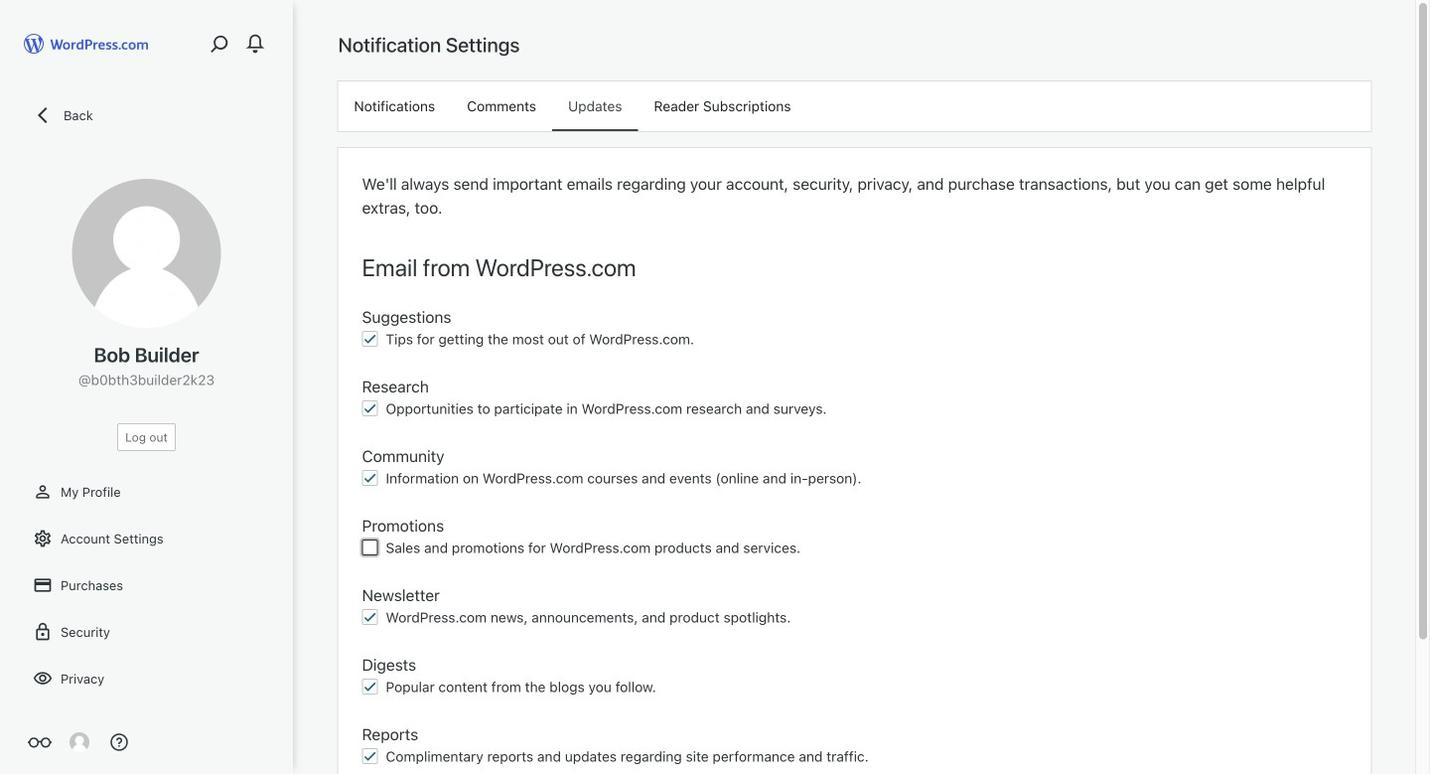 Task type: vqa. For each thing, say whether or not it's contained in the screenshot.
third list item
no



Task type: locate. For each thing, give the bounding box(es) containing it.
None checkbox
[[362, 400, 378, 416], [362, 470, 378, 486], [362, 540, 378, 555], [362, 679, 378, 695], [362, 400, 378, 416], [362, 470, 378, 486], [362, 540, 378, 555], [362, 679, 378, 695]]

3 group from the top
[[362, 444, 1348, 494]]

menu
[[338, 81, 1372, 131]]

credit_card image
[[33, 575, 53, 595]]

1 group from the top
[[362, 305, 1348, 355]]

group
[[362, 305, 1348, 355], [362, 375, 1348, 424], [362, 444, 1348, 494], [362, 514, 1348, 563], [362, 583, 1348, 633], [362, 653, 1348, 703], [362, 722, 1348, 772]]

lock image
[[33, 622, 53, 642]]

main content
[[338, 32, 1372, 774]]

reader image
[[28, 730, 52, 754]]

0 vertical spatial bob builder image
[[72, 179, 221, 328]]

None checkbox
[[362, 331, 378, 347], [362, 609, 378, 625], [362, 748, 378, 764], [362, 331, 378, 347], [362, 609, 378, 625], [362, 748, 378, 764]]

bob builder image
[[72, 179, 221, 328], [70, 732, 89, 752]]



Task type: describe. For each thing, give the bounding box(es) containing it.
1 vertical spatial bob builder image
[[70, 732, 89, 752]]

4 group from the top
[[362, 514, 1348, 563]]

person image
[[33, 482, 53, 502]]

2 group from the top
[[362, 375, 1348, 424]]

visibility image
[[33, 669, 53, 689]]

settings image
[[33, 529, 53, 549]]

7 group from the top
[[362, 722, 1348, 772]]

6 group from the top
[[362, 653, 1348, 703]]

5 group from the top
[[362, 583, 1348, 633]]



